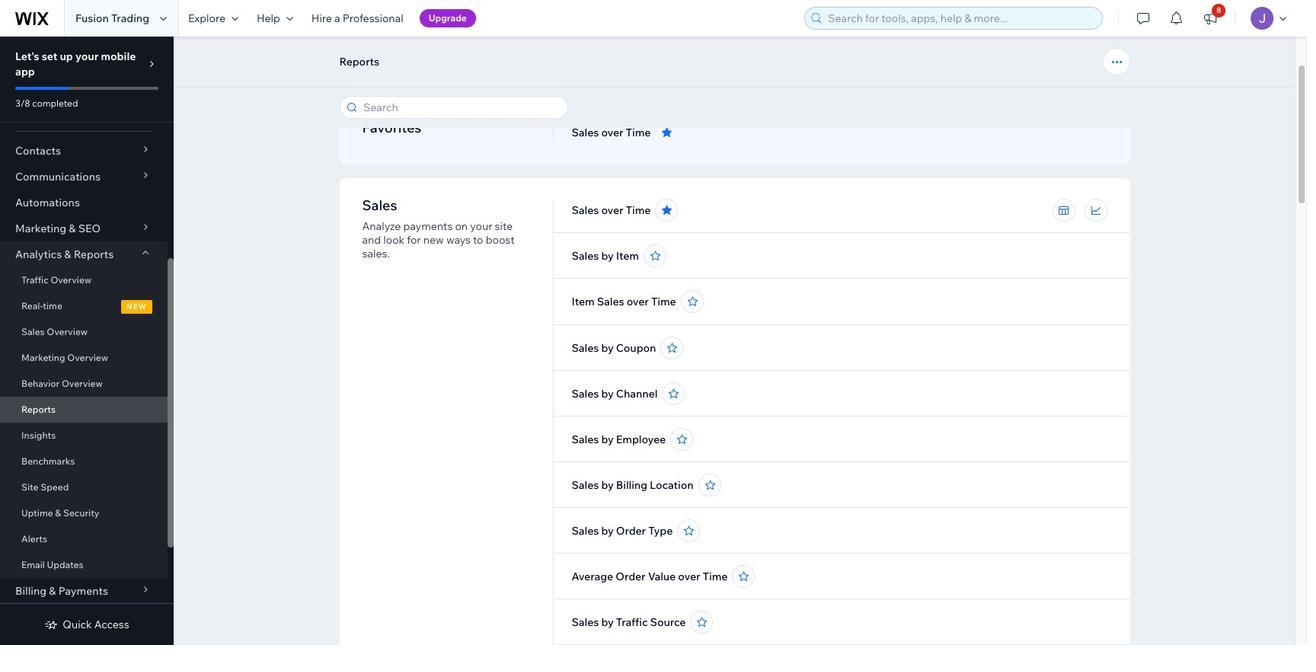 Task type: describe. For each thing, give the bounding box(es) containing it.
upgrade
[[429, 12, 467, 24]]

time
[[43, 300, 62, 312]]

quick access
[[63, 618, 129, 632]]

analytics & reports
[[15, 248, 114, 261]]

contacts button
[[0, 138, 168, 164]]

fusion
[[75, 11, 109, 25]]

explore
[[188, 11, 226, 25]]

by for billing
[[601, 479, 614, 492]]

insights
[[21, 430, 56, 441]]

email
[[21, 559, 45, 571]]

upgrade button
[[420, 9, 476, 27]]

sidebar element
[[0, 37, 174, 645]]

average
[[572, 570, 614, 584]]

sales by order type
[[572, 524, 673, 538]]

& for marketing
[[69, 222, 76, 235]]

uptime & security link
[[0, 501, 168, 527]]

sales analyze payments on your site and look for new ways to boost sales.
[[362, 197, 515, 261]]

payments
[[58, 584, 108, 598]]

8 button
[[1194, 0, 1227, 37]]

sales overview
[[21, 326, 88, 338]]

by for coupon
[[601, 341, 614, 355]]

behavior
[[21, 378, 60, 389]]

Search field
[[358, 97, 563, 118]]

2 order from the top
[[616, 570, 646, 584]]

behavior overview
[[21, 378, 103, 389]]

help
[[257, 11, 280, 25]]

billing & payments
[[15, 584, 108, 598]]

0 vertical spatial billing
[[616, 479, 648, 492]]

automations link
[[0, 190, 168, 216]]

security
[[63, 507, 99, 519]]

your inside let's set up your mobile app
[[75, 50, 99, 63]]

and
[[362, 233, 381, 247]]

new
[[423, 233, 444, 247]]

quick
[[63, 618, 92, 632]]

marketing for marketing & seo
[[15, 222, 66, 235]]

billing & payments button
[[0, 578, 168, 604]]

to
[[473, 233, 483, 247]]

0 vertical spatial item
[[616, 249, 639, 263]]

& for analytics
[[64, 248, 71, 261]]

by for order
[[601, 524, 614, 538]]

0 horizontal spatial item
[[572, 295, 595, 309]]

analytics
[[15, 248, 62, 261]]

benchmarks link
[[0, 449, 168, 475]]

your inside sales analyze payments on your site and look for new ways to boost sales.
[[470, 219, 493, 233]]

coupon
[[616, 341, 656, 355]]

speed
[[41, 482, 69, 493]]

payments
[[403, 219, 453, 233]]

ways
[[446, 233, 471, 247]]

1 order from the top
[[616, 524, 646, 538]]

8
[[1217, 5, 1222, 15]]

1 sales over time from the top
[[572, 126, 651, 139]]

insights link
[[0, 423, 168, 449]]

site speed link
[[0, 475, 168, 501]]

3/8
[[15, 98, 30, 109]]

Search for tools, apps, help & more... field
[[824, 8, 1098, 29]]

favorites
[[362, 119, 422, 136]]

by for employee
[[601, 433, 614, 446]]

hire a professional
[[312, 11, 404, 25]]

value
[[648, 570, 676, 584]]

uptime & security
[[21, 507, 99, 519]]

behavior overview link
[[0, 371, 168, 397]]

reports link
[[0, 397, 168, 423]]

quick access button
[[44, 618, 129, 632]]

trading
[[111, 11, 149, 25]]

marketing overview link
[[0, 345, 168, 371]]

3/8 completed
[[15, 98, 78, 109]]

traffic overview
[[21, 274, 92, 286]]

email updates
[[21, 559, 83, 571]]

communications
[[15, 170, 101, 184]]

overview for marketing overview
[[67, 352, 108, 363]]

sales by coupon
[[572, 341, 656, 355]]

item sales over time
[[572, 295, 676, 309]]

let's set up your mobile app
[[15, 50, 136, 78]]

alerts link
[[0, 527, 168, 552]]

source
[[650, 616, 686, 629]]

set
[[42, 50, 57, 63]]

new
[[127, 302, 147, 312]]

email updates link
[[0, 552, 168, 578]]

traffic inside sidebar element
[[21, 274, 49, 286]]



Task type: locate. For each thing, give the bounding box(es) containing it.
fusion trading
[[75, 11, 149, 25]]

& inside 'link'
[[55, 507, 61, 519]]

7 by from the top
[[601, 616, 614, 629]]

help button
[[248, 0, 302, 37]]

marketing for marketing overview
[[21, 352, 65, 363]]

1 vertical spatial marketing
[[21, 352, 65, 363]]

by left channel
[[601, 387, 614, 401]]

uptime
[[21, 507, 53, 519]]

type
[[649, 524, 673, 538]]

sales over time
[[572, 126, 651, 139], [572, 203, 651, 217]]

site
[[21, 482, 38, 493]]

overview up marketing overview
[[47, 326, 88, 338]]

let's
[[15, 50, 39, 63]]

0 vertical spatial traffic
[[21, 274, 49, 286]]

communications button
[[0, 164, 168, 190]]

time
[[626, 126, 651, 139], [626, 203, 651, 217], [651, 295, 676, 309], [703, 570, 728, 584]]

reports
[[339, 55, 379, 69], [74, 248, 114, 261], [21, 404, 56, 415]]

0 horizontal spatial traffic
[[21, 274, 49, 286]]

over
[[601, 126, 624, 139], [601, 203, 624, 217], [627, 295, 649, 309], [678, 570, 701, 584]]

overview for traffic overview
[[51, 274, 92, 286]]

billing down email
[[15, 584, 47, 598]]

& left seo
[[69, 222, 76, 235]]

channel
[[616, 387, 658, 401]]

overview down marketing overview link
[[62, 378, 103, 389]]

by for item
[[601, 249, 614, 263]]

& down the email updates
[[49, 584, 56, 598]]

sales inside sales analyze payments on your site and look for new ways to boost sales.
[[362, 197, 397, 214]]

analytics & reports button
[[0, 242, 168, 267]]

2 vertical spatial reports
[[21, 404, 56, 415]]

marketing up "behavior"
[[21, 352, 65, 363]]

1 vertical spatial traffic
[[616, 616, 648, 629]]

&
[[69, 222, 76, 235], [64, 248, 71, 261], [55, 507, 61, 519], [49, 584, 56, 598]]

traffic down analytics
[[21, 274, 49, 286]]

& for billing
[[49, 584, 56, 598]]

traffic
[[21, 274, 49, 286], [616, 616, 648, 629]]

site
[[495, 219, 513, 233]]

1 horizontal spatial item
[[616, 249, 639, 263]]

overview down analytics & reports
[[51, 274, 92, 286]]

site speed
[[21, 482, 69, 493]]

sales by billing location
[[572, 479, 694, 492]]

by down the sales by employee
[[601, 479, 614, 492]]

order left value
[[616, 570, 646, 584]]

billing
[[616, 479, 648, 492], [15, 584, 47, 598]]

for
[[407, 233, 421, 247]]

traffic overview link
[[0, 267, 168, 293]]

your right on
[[470, 219, 493, 233]]

traffic left source
[[616, 616, 648, 629]]

contacts
[[15, 144, 61, 158]]

by
[[601, 249, 614, 263], [601, 341, 614, 355], [601, 387, 614, 401], [601, 433, 614, 446], [601, 479, 614, 492], [601, 524, 614, 538], [601, 616, 614, 629]]

your
[[75, 50, 99, 63], [470, 219, 493, 233]]

marketing
[[15, 222, 66, 235], [21, 352, 65, 363]]

6 by from the top
[[601, 524, 614, 538]]

sales
[[572, 126, 599, 139], [362, 197, 397, 214], [572, 203, 599, 217], [572, 249, 599, 263], [597, 295, 624, 309], [21, 326, 45, 338], [572, 341, 599, 355], [572, 387, 599, 401], [572, 433, 599, 446], [572, 479, 599, 492], [572, 524, 599, 538], [572, 616, 599, 629]]

on
[[455, 219, 468, 233]]

completed
[[32, 98, 78, 109]]

2 by from the top
[[601, 341, 614, 355]]

a
[[335, 11, 340, 25]]

0 vertical spatial reports
[[339, 55, 379, 69]]

your right up
[[75, 50, 99, 63]]

average order value over time
[[572, 570, 728, 584]]

& inside dropdown button
[[69, 222, 76, 235]]

access
[[94, 618, 129, 632]]

reports for 'reports' link
[[21, 404, 56, 415]]

0 horizontal spatial your
[[75, 50, 99, 63]]

by for traffic
[[601, 616, 614, 629]]

sales inside sidebar element
[[21, 326, 45, 338]]

0 horizontal spatial reports
[[21, 404, 56, 415]]

overview down sales overview link
[[67, 352, 108, 363]]

hire
[[312, 11, 332, 25]]

reports inside button
[[339, 55, 379, 69]]

billing left the location
[[616, 479, 648, 492]]

by for channel
[[601, 387, 614, 401]]

0 vertical spatial marketing
[[15, 222, 66, 235]]

item up 'item sales over time'
[[616, 249, 639, 263]]

5 by from the top
[[601, 479, 614, 492]]

marketing & seo button
[[0, 216, 168, 242]]

employee
[[616, 433, 666, 446]]

order left type
[[616, 524, 646, 538]]

look
[[383, 233, 405, 247]]

seo
[[78, 222, 101, 235]]

reports up insights at the left bottom
[[21, 404, 56, 415]]

1 vertical spatial billing
[[15, 584, 47, 598]]

1 vertical spatial order
[[616, 570, 646, 584]]

analyze
[[362, 219, 401, 233]]

sales overview link
[[0, 319, 168, 345]]

by left employee
[[601, 433, 614, 446]]

automations
[[15, 196, 80, 210]]

& right uptime
[[55, 507, 61, 519]]

by up average
[[601, 524, 614, 538]]

reports down the hire a professional "link"
[[339, 55, 379, 69]]

marketing up analytics
[[15, 222, 66, 235]]

1 horizontal spatial billing
[[616, 479, 648, 492]]

overview for behavior overview
[[62, 378, 103, 389]]

item down sales by item
[[572, 295, 595, 309]]

benchmarks
[[21, 456, 75, 467]]

sales.
[[362, 247, 390, 261]]

sales by traffic source
[[572, 616, 686, 629]]

overview for sales overview
[[47, 326, 88, 338]]

0 vertical spatial your
[[75, 50, 99, 63]]

& down marketing & seo
[[64, 248, 71, 261]]

& for uptime
[[55, 507, 61, 519]]

up
[[60, 50, 73, 63]]

1 by from the top
[[601, 249, 614, 263]]

2 horizontal spatial reports
[[339, 55, 379, 69]]

boost
[[486, 233, 515, 247]]

sales by channel
[[572, 387, 658, 401]]

real-time
[[21, 300, 62, 312]]

& inside popup button
[[49, 584, 56, 598]]

marketing inside marketing & seo dropdown button
[[15, 222, 66, 235]]

& inside dropdown button
[[64, 248, 71, 261]]

mobile
[[101, 50, 136, 63]]

marketing inside marketing overview link
[[21, 352, 65, 363]]

app
[[15, 65, 35, 78]]

marketing overview
[[21, 352, 108, 363]]

1 horizontal spatial your
[[470, 219, 493, 233]]

2 sales over time from the top
[[572, 203, 651, 217]]

reports down seo
[[74, 248, 114, 261]]

1 vertical spatial your
[[470, 219, 493, 233]]

alerts
[[21, 533, 47, 545]]

overview
[[51, 274, 92, 286], [47, 326, 88, 338], [67, 352, 108, 363], [62, 378, 103, 389]]

by left coupon on the bottom of the page
[[601, 341, 614, 355]]

sales by employee
[[572, 433, 666, 446]]

sales by item
[[572, 249, 639, 263]]

1 horizontal spatial reports
[[74, 248, 114, 261]]

4 by from the top
[[601, 433, 614, 446]]

3 by from the top
[[601, 387, 614, 401]]

0 vertical spatial sales over time
[[572, 126, 651, 139]]

real-
[[21, 300, 43, 312]]

billing inside popup button
[[15, 584, 47, 598]]

0 vertical spatial order
[[616, 524, 646, 538]]

1 vertical spatial reports
[[74, 248, 114, 261]]

updates
[[47, 559, 83, 571]]

1 horizontal spatial traffic
[[616, 616, 648, 629]]

0 horizontal spatial billing
[[15, 584, 47, 598]]

1 vertical spatial sales over time
[[572, 203, 651, 217]]

marketing & seo
[[15, 222, 101, 235]]

reports button
[[332, 50, 387, 73]]

by up 'item sales over time'
[[601, 249, 614, 263]]

by down average
[[601, 616, 614, 629]]

reports inside dropdown button
[[74, 248, 114, 261]]

1 vertical spatial item
[[572, 295, 595, 309]]

reports for reports button
[[339, 55, 379, 69]]



Task type: vqa. For each thing, say whether or not it's contained in the screenshot.
Explore
yes



